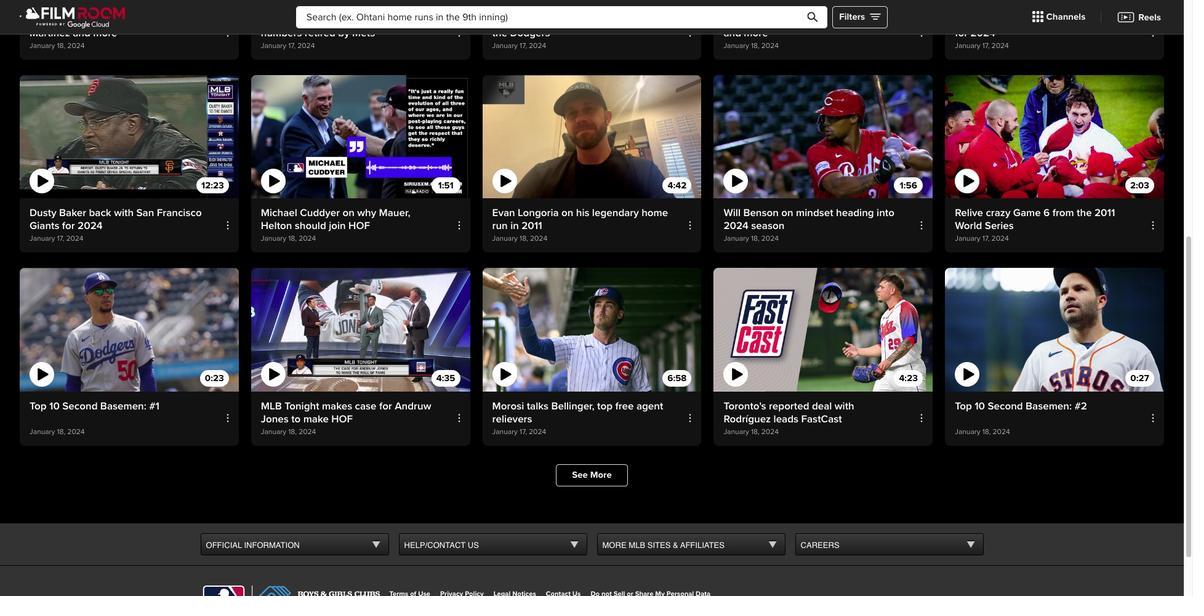 Task type: describe. For each thing, give the bounding box(es) containing it.
17, inside "teoscar hernández on why he chose the dodgers january 17, 2024"
[[520, 41, 527, 51]]

legendary
[[592, 206, 639, 219]]

crazy
[[986, 206, 1011, 219]]

2011 inside relive crazy game 6 from the 2011 world series january 17, 2024
[[1095, 206, 1115, 219]]

evan longoria on his legendary home run in 2011 january 18, 2024
[[492, 206, 668, 243]]

2:03
[[1130, 180, 1150, 191]]

world
[[955, 219, 982, 232]]

6:58
[[668, 373, 687, 384]]

more mlb sites & affiliates
[[602, 540, 725, 550]]

hof inside jp morosi talks brewers, twins, hof and more january 18, 2024
[[873, 14, 894, 27]]

january inside top 10 left-handed pitching prospects for 2024 january 17, 2024
[[955, 41, 981, 51]]

top 10 second basemen: #1 image
[[20, 268, 239, 391]]

official
[[206, 540, 242, 550]]

reels
[[1139, 11, 1161, 22]]

more
[[590, 469, 612, 480]]

morosi on brewers, helton, more image
[[714, 0, 933, 6]]

pitching
[[1044, 14, 1082, 27]]

make
[[303, 412, 329, 425]]

2011 inside evan longoria on his legendary home run in 2011 january 18, 2024
[[522, 219, 542, 232]]

numbers
[[261, 27, 302, 40]]

second for top 10 second basemen: #2
[[988, 399, 1023, 412]]

the inside relive crazy game 6 from the 2011 world series january 17, 2024
[[1077, 206, 1092, 219]]

teoscar hernández on why he chose the dodgers january 17, 2024
[[492, 14, 664, 51]]

hof inside mlb tonight makes case for andruw jones to make hof january 18, 2024
[[331, 412, 353, 425]]

basemen: for #2
[[1026, 399, 1072, 412]]

rodríguez
[[724, 412, 771, 425]]

san
[[136, 206, 154, 219]]

Free text search text field
[[296, 6, 828, 28]]

#1
[[149, 399, 159, 412]]

twins,
[[841, 14, 870, 27]]

january inside toronto's reported deal with rodríguez leads fastcast january 18, 2024
[[724, 427, 749, 436]]

morosi inside morosi talks bellinger, top free agent relievers january 17, 2024
[[492, 399, 524, 412]]

january inside will benson on mindset heading into 2024 season january 18, 2024
[[724, 234, 749, 243]]

2024 inside "teoscar hernández on why he chose the dodgers january 17, 2024"
[[529, 41, 546, 51]]

home
[[642, 206, 668, 219]]

leads
[[774, 412, 799, 425]]

top 10 second basemen: #2 image
[[945, 268, 1164, 391]]

prospects
[[1084, 14, 1130, 27]]

relive game 6 from the 2011 ws image
[[945, 75, 1164, 198]]

longoria
[[518, 206, 559, 219]]

careers button
[[796, 534, 983, 556]]

jones
[[261, 412, 289, 425]]

into
[[877, 206, 895, 219]]

fastcast
[[801, 412, 842, 425]]

jays,
[[126, 14, 150, 27]]

affiliates
[[680, 540, 725, 550]]

more inside jp morosi talks brewers, twins, hof and more january 18, 2024
[[744, 27, 768, 40]]

more mlb sites & affiliates button
[[598, 534, 785, 556]]

deal
[[812, 399, 832, 412]]

1:51
[[438, 180, 454, 191]]

talks for and
[[78, 14, 100, 27]]

back
[[89, 206, 111, 219]]

retired
[[305, 27, 336, 40]]

channels button
[[1023, 4, 1095, 30]]

gooden, strawberry on having numbers retired by mets january 17, 2024
[[261, 14, 403, 51]]

10 for top 10 second basemen: #1
[[49, 399, 60, 412]]

for inside dusty baker back with san francisco giants for 2024 january 17, 2024
[[62, 219, 75, 232]]

0:27
[[1131, 373, 1149, 384]]

17, inside relive crazy game 6 from the 2011 world series january 17, 2024
[[982, 234, 990, 243]]

game
[[1013, 206, 1041, 219]]

0:23
[[205, 373, 224, 384]]

giants
[[30, 219, 59, 232]]

baker
[[59, 206, 86, 219]]

17, inside morosi talks bellinger, top free agent relievers january 17, 2024
[[520, 427, 527, 436]]

toronto's reported deal with rodríguez leads fastcast january 18, 2024
[[724, 399, 854, 436]]

michael cuddyer on why mauer, helton should join hof january 18, 2024
[[261, 206, 410, 243]]

18, inside michael cuddyer on why mauer, helton should join hof january 18, 2024
[[288, 234, 297, 243]]

in
[[511, 219, 519, 232]]

4:42
[[668, 180, 687, 191]]

2024 inside morosi talks bellinger, top free agent relievers january 17, 2024
[[529, 427, 546, 436]]

more
[[602, 540, 627, 550]]

andruw
[[395, 399, 431, 412]]

2024 inside toronto's reported deal with rodríguez leads fastcast january 18, 2024
[[761, 427, 779, 436]]

and inside jp morosi talks brewers, twins, hof and more january 18, 2024
[[724, 27, 741, 40]]

2024 inside jp morosi talks brewers, twins, hof and more january 18, 2024
[[761, 41, 779, 51]]

jp for martinez
[[30, 14, 41, 27]]

dusty baker back with san francisco giants for 2024 january 17, 2024
[[30, 206, 202, 243]]

hof inside michael cuddyer on why mauer, helton should join hof january 18, 2024
[[349, 219, 370, 232]]

mlb inside mlb tonight makes case for andruw jones to make hof january 18, 2024
[[261, 399, 282, 412]]

jp for and
[[724, 14, 735, 27]]

doc, straw to have numbers retired image
[[251, 0, 470, 6]]

17, inside gooden, strawberry on having numbers retired by mets january 17, 2024
[[288, 41, 296, 51]]

why for he
[[600, 14, 619, 27]]

&
[[673, 540, 678, 550]]

toronto's
[[724, 399, 766, 412]]

he
[[622, 14, 633, 27]]

on for strawberry
[[357, 14, 369, 27]]

2024 inside mlb tonight makes case for andruw jones to make hof january 18, 2024
[[299, 427, 316, 436]]

10 for top 10 left-handed pitching prospects for 2024 january 17, 2024
[[975, 14, 985, 27]]

18, inside mlb tonight makes case for andruw jones to make hof january 18, 2024
[[288, 427, 297, 436]]

brewers,
[[797, 14, 838, 27]]

january inside mlb tonight makes case for andruw jones to make hof january 18, 2024
[[261, 427, 286, 436]]

by
[[338, 27, 350, 40]]

mlb film room - powered by google cloud image
[[20, 5, 126, 29]]

dodgers
[[510, 27, 550, 40]]

help/contact us
[[404, 540, 479, 550]]

top 10 second basemen: #2
[[955, 399, 1087, 412]]

top
[[597, 399, 613, 412]]

and inside jp morosi talks blue jays, jd martinez and more january 18, 2024
[[73, 27, 90, 40]]

benson
[[743, 206, 779, 219]]

help/contact
[[404, 540, 466, 550]]

january inside morosi talks bellinger, top free agent relievers january 17, 2024
[[492, 427, 518, 436]]

filters
[[839, 11, 865, 22]]

jp morosi talks blue jays, jd martinez and more january 18, 2024
[[30, 14, 165, 51]]

2024 inside michael cuddyer on why mauer, helton should join hof january 18, 2024
[[299, 234, 316, 243]]

andruw jones' hof chances image
[[251, 268, 470, 391]]

2024 inside jp morosi talks blue jays, jd martinez and more january 18, 2024
[[67, 41, 85, 51]]

chose
[[636, 14, 664, 27]]

michael
[[261, 206, 297, 219]]

us
[[468, 540, 479, 550]]

channels
[[1046, 11, 1086, 22]]

gooden,
[[261, 14, 301, 27]]

2024 inside relive crazy game 6 from the 2011 world series january 17, 2024
[[992, 234, 1009, 243]]

from
[[1053, 206, 1074, 219]]



Task type: locate. For each thing, give the bounding box(es) containing it.
boys and girls club of america image
[[252, 585, 380, 596]]

more inside jp morosi talks blue jays, jd martinez and more january 18, 2024
[[93, 27, 117, 40]]

on for hernández
[[585, 14, 597, 27]]

relive
[[955, 206, 983, 219]]

0 horizontal spatial morosi
[[44, 14, 75, 27]]

with inside toronto's reported deal with rodríguez leads fastcast january 18, 2024
[[835, 399, 854, 412]]

on right hernández
[[585, 14, 597, 27]]

0 horizontal spatial why
[[357, 206, 376, 219]]

why left mauer,
[[357, 206, 376, 219]]

0 horizontal spatial more
[[93, 27, 117, 40]]

18, inside will benson on mindset heading into 2024 season january 18, 2024
[[751, 234, 760, 243]]

0 horizontal spatial january 18, 2024
[[30, 427, 85, 436]]

for
[[955, 27, 968, 40], [62, 219, 75, 232], [379, 399, 392, 412]]

to
[[291, 412, 301, 425]]

1:56
[[900, 180, 917, 191]]

18, inside jp morosi talks blue jays, jd martinez and more january 18, 2024
[[57, 41, 65, 51]]

january inside jp morosi talks blue jays, jd martinez and more january 18, 2024
[[30, 41, 55, 51]]

1 horizontal spatial and
[[724, 27, 741, 40]]

0 vertical spatial hof
[[873, 14, 894, 27]]

january inside jp morosi talks brewers, twins, hof and more january 18, 2024
[[724, 41, 749, 51]]

top for top 10 second basemen: #2
[[955, 399, 972, 412]]

0 vertical spatial with
[[114, 206, 134, 219]]

january inside relive crazy game 6 from the 2011 world series january 17, 2024
[[955, 234, 981, 243]]

18, inside jp morosi talks brewers, twins, hof and more january 18, 2024
[[751, 41, 760, 51]]

mlb left the to
[[261, 399, 282, 412]]

january inside gooden, strawberry on having numbers retired by mets january 17, 2024
[[261, 41, 286, 51]]

2011 right from at top
[[1095, 206, 1115, 219]]

helton
[[261, 219, 292, 232]]

mets
[[352, 27, 375, 40]]

with for deal
[[835, 399, 854, 412]]

see more
[[572, 469, 612, 480]]

left-
[[988, 14, 1006, 27]]

0 horizontal spatial 2011
[[522, 219, 542, 232]]

run
[[492, 219, 508, 232]]

january inside michael cuddyer on why mauer, helton should join hof january 18, 2024
[[261, 234, 286, 243]]

on left his at the left top of page
[[562, 206, 573, 219]]

why inside "teoscar hernández on why he chose the dodgers january 17, 2024"
[[600, 14, 619, 27]]

talks inside jp morosi talks brewers, twins, hof and more january 18, 2024
[[772, 14, 794, 27]]

talks for more
[[772, 14, 794, 27]]

tonight
[[285, 399, 319, 412]]

handed
[[1006, 14, 1041, 27]]

for right case
[[379, 399, 392, 412]]

will
[[724, 206, 741, 219]]

hof right join
[[349, 219, 370, 232]]

12:23
[[201, 180, 224, 191]]

17, down left- on the top right of page
[[982, 41, 990, 51]]

hof right make on the left bottom
[[331, 412, 353, 425]]

1 horizontal spatial talks
[[527, 399, 549, 412]]

wednesday's news < 10 minutes image
[[714, 268, 933, 391]]

second for top 10 second basemen: #1
[[62, 399, 98, 412]]

1 vertical spatial the
[[1077, 206, 1092, 219]]

10
[[975, 14, 985, 27], [49, 399, 60, 412], [975, 399, 985, 412]]

jd
[[152, 14, 165, 27]]

1 horizontal spatial with
[[835, 399, 854, 412]]

top for top 10 left-handed pitching prospects for 2024 january 17, 2024
[[955, 14, 972, 27]]

and
[[73, 27, 90, 40], [724, 27, 741, 40]]

0 horizontal spatial basemen:
[[100, 399, 146, 412]]

dusty
[[30, 206, 56, 219]]

1 horizontal spatial second
[[988, 399, 1023, 412]]

filters button
[[833, 6, 888, 28]]

with for back
[[114, 206, 134, 219]]

1 horizontal spatial jp
[[724, 14, 735, 27]]

the inside "teoscar hernández on why he chose the dodgers january 17, 2024"
[[492, 27, 507, 40]]

on inside will benson on mindset heading into 2024 season january 18, 2024
[[782, 206, 793, 219]]

why for mauer,
[[357, 206, 376, 219]]

january
[[30, 41, 55, 51], [261, 41, 286, 51], [492, 41, 518, 51], [724, 41, 749, 51], [955, 41, 981, 51], [30, 234, 55, 243], [261, 234, 286, 243], [492, 234, 518, 243], [724, 234, 749, 243], [955, 234, 981, 243], [30, 427, 55, 436], [261, 427, 286, 436], [492, 427, 518, 436], [724, 427, 749, 436], [955, 427, 981, 436]]

hernández
[[531, 14, 583, 27]]

2 second from the left
[[988, 399, 1023, 412]]

17, down the dodgers
[[520, 41, 527, 51]]

morosi inside jp morosi talks blue jays, jd martinez and more january 18, 2024
[[44, 14, 75, 27]]

baker joining giants organization image
[[20, 75, 239, 198]]

0 vertical spatial for
[[955, 27, 968, 40]]

1 jp from the left
[[30, 14, 41, 27]]

blue
[[103, 14, 124, 27]]

will benson on thought process image
[[714, 75, 933, 198]]

0 horizontal spatial with
[[114, 206, 134, 219]]

why
[[600, 14, 619, 27], [357, 206, 376, 219]]

top for top 10 second basemen: #1
[[30, 399, 47, 412]]

for left left- on the top right of page
[[955, 27, 968, 40]]

on inside evan longoria on his legendary home run in 2011 january 18, 2024
[[562, 206, 573, 219]]

morosi on bellinger, relievers image
[[482, 268, 702, 391]]

mlb inside more mlb sites & affiliates button
[[629, 540, 645, 550]]

will benson on mindset heading into 2024 season january 18, 2024
[[724, 206, 895, 243]]

basemen: for #1
[[100, 399, 146, 412]]

1 vertical spatial with
[[835, 399, 854, 412]]

jp inside jp morosi talks brewers, twins, hof and more january 18, 2024
[[724, 14, 735, 27]]

on inside "teoscar hernández on why he chose the dodgers january 17, 2024"
[[585, 14, 597, 27]]

morosi on blue jays, jd martinez image
[[20, 0, 239, 6]]

strawberry
[[304, 14, 354, 27]]

2011 right in
[[522, 219, 542, 232]]

0 horizontal spatial the
[[492, 27, 507, 40]]

january inside dusty baker back with san francisco giants for 2024 january 17, 2024
[[30, 234, 55, 243]]

18, inside evan longoria on his legendary home run in 2011 january 18, 2024
[[520, 234, 528, 243]]

0 horizontal spatial second
[[62, 399, 98, 412]]

talks left bellinger,
[[527, 399, 549, 412]]

10 inside top 10 left-handed pitching prospects for 2024 january 17, 2024
[[975, 14, 985, 27]]

2 january 18, 2024 from the left
[[955, 427, 1010, 436]]

hof
[[873, 14, 894, 27], [349, 219, 370, 232], [331, 412, 353, 425]]

17, inside top 10 left-handed pitching prospects for 2024 january 17, 2024
[[982, 41, 990, 51]]

with left san
[[114, 206, 134, 219]]

mlb left sites
[[629, 540, 645, 550]]

0 horizontal spatial mlb
[[261, 399, 282, 412]]

1 vertical spatial for
[[62, 219, 75, 232]]

cuddyer
[[300, 206, 340, 219]]

for inside mlb tonight makes case for andruw jones to make hof january 18, 2024
[[379, 399, 392, 412]]

1 basemen: from the left
[[100, 399, 146, 412]]

1 horizontal spatial basemen:
[[1026, 399, 1072, 412]]

top inside top 10 left-handed pitching prospects for 2024 january 17, 2024
[[955, 14, 972, 27]]

0 vertical spatial the
[[492, 27, 507, 40]]

official information button
[[201, 534, 388, 556]]

1 horizontal spatial the
[[1077, 206, 1092, 219]]

1 vertical spatial hof
[[349, 219, 370, 232]]

2 and from the left
[[724, 27, 741, 40]]

1 horizontal spatial 2011
[[1095, 206, 1115, 219]]

talks inside jp morosi talks blue jays, jd martinez and more january 18, 2024
[[78, 14, 100, 27]]

on inside michael cuddyer on why mauer, helton should join hof january 18, 2024
[[343, 206, 355, 219]]

talks left brewers,
[[772, 14, 794, 27]]

2024 inside gooden, strawberry on having numbers retired by mets january 17, 2024
[[298, 41, 315, 51]]

1 horizontal spatial more
[[744, 27, 768, 40]]

reported
[[769, 399, 809, 412]]

sites
[[648, 540, 671, 550]]

top
[[955, 14, 972, 27], [30, 399, 47, 412], [955, 399, 972, 412]]

0 horizontal spatial talks
[[78, 14, 100, 27]]

1 vertical spatial why
[[357, 206, 376, 219]]

17, down relievers
[[520, 427, 527, 436]]

1 horizontal spatial why
[[600, 14, 619, 27]]

0 horizontal spatial for
[[62, 219, 75, 232]]

2011
[[1095, 206, 1115, 219], [522, 219, 542, 232]]

for right giants at top
[[62, 219, 75, 232]]

17,
[[288, 41, 296, 51], [520, 41, 527, 51], [982, 41, 990, 51], [57, 234, 64, 243], [982, 234, 990, 243], [520, 427, 527, 436]]

on for cuddyer
[[343, 206, 355, 219]]

his
[[576, 206, 590, 219]]

january 18, 2024 down the top 10 second basemen: #1
[[30, 427, 85, 436]]

january 18, 2024 for top 10 second basemen: #1
[[30, 427, 85, 436]]

4:35
[[436, 373, 455, 384]]

for inside top 10 left-handed pitching prospects for 2024 january 17, 2024
[[955, 27, 968, 40]]

1 january 18, 2024 from the left
[[30, 427, 85, 436]]

careers
[[801, 540, 840, 550]]

#2
[[1075, 399, 1087, 412]]

on for longoria
[[562, 206, 573, 219]]

the left the dodgers
[[492, 27, 507, 40]]

morosi
[[44, 14, 75, 27], [738, 14, 770, 27], [492, 399, 524, 412]]

1 and from the left
[[73, 27, 90, 40]]

2 horizontal spatial for
[[955, 27, 968, 40]]

17, down numbers
[[288, 41, 296, 51]]

17, inside dusty baker back with san francisco giants for 2024 january 17, 2024
[[57, 234, 64, 243]]

on down "doc, straw to have numbers retired" image
[[357, 14, 369, 27]]

0 vertical spatial why
[[600, 14, 619, 27]]

jp inside jp morosi talks blue jays, jd martinez and more january 18, 2024
[[30, 14, 41, 27]]

on right cuddyer
[[343, 206, 355, 219]]

0 horizontal spatial and
[[73, 27, 90, 40]]

on right benson
[[782, 206, 793, 219]]

jp morosi talks brewers, twins, hof and more january 18, 2024
[[724, 14, 894, 51]]

mauer,
[[379, 206, 410, 219]]

morosi for and
[[738, 14, 770, 27]]

michael cuddyer on mauer, helton image
[[251, 75, 470, 198]]

why inside michael cuddyer on why mauer, helton should join hof january 18, 2024
[[357, 206, 376, 219]]

with right deal
[[835, 399, 854, 412]]

help/contact us button
[[399, 534, 586, 556]]

basemen:
[[100, 399, 146, 412], [1026, 399, 1072, 412]]

17, down giants at top
[[57, 234, 64, 243]]

0 vertical spatial mlb
[[261, 399, 282, 412]]

2 jp from the left
[[724, 14, 735, 27]]

on
[[357, 14, 369, 27], [585, 14, 597, 27], [343, 206, 355, 219], [562, 206, 573, 219], [782, 206, 793, 219]]

on inside gooden, strawberry on having numbers retired by mets january 17, 2024
[[357, 14, 369, 27]]

free
[[615, 399, 634, 412]]

2 basemen: from the left
[[1026, 399, 1072, 412]]

morosi talks bellinger, top free agent relievers january 17, 2024
[[492, 399, 663, 436]]

teoscar
[[492, 14, 528, 27]]

18, inside toronto's reported deal with rodríguez leads fastcast january 18, 2024
[[751, 427, 760, 436]]

agent
[[637, 399, 663, 412]]

series
[[985, 219, 1014, 232]]

2 horizontal spatial morosi
[[738, 14, 770, 27]]

basemen: left #1
[[100, 399, 146, 412]]

1 horizontal spatial january 18, 2024
[[955, 427, 1010, 436]]

hof right the twins,
[[873, 14, 894, 27]]

relive crazy game 6 from the 2011 world series january 17, 2024
[[955, 206, 1115, 243]]

talks
[[78, 14, 100, 27], [772, 14, 794, 27], [527, 399, 549, 412]]

on for benson
[[782, 206, 793, 219]]

jp
[[30, 14, 41, 27], [724, 14, 735, 27]]

january 18, 2024 for top 10 second basemen: #2
[[955, 427, 1010, 436]]

makes
[[322, 399, 352, 412]]

1 second from the left
[[62, 399, 98, 412]]

the right from at top
[[1077, 206, 1092, 219]]

bellinger,
[[551, 399, 595, 412]]

january 18, 2024 down the top 10 second basemen: #2
[[955, 427, 1010, 436]]

should
[[295, 219, 326, 232]]

17, down series at the right of the page
[[982, 234, 990, 243]]

case
[[355, 399, 377, 412]]

2 vertical spatial for
[[379, 399, 392, 412]]

1 horizontal spatial for
[[379, 399, 392, 412]]

1 vertical spatial mlb
[[629, 540, 645, 550]]

see
[[572, 469, 588, 480]]

mindset
[[796, 206, 833, 219]]

1 more from the left
[[93, 27, 117, 40]]

18,
[[57, 41, 65, 51], [751, 41, 760, 51], [288, 234, 297, 243], [520, 234, 528, 243], [751, 234, 760, 243], [57, 427, 65, 436], [288, 427, 297, 436], [751, 427, 760, 436], [982, 427, 991, 436]]

january inside evan longoria on his legendary home run in 2011 january 18, 2024
[[492, 234, 518, 243]]

second
[[62, 399, 98, 412], [988, 399, 1023, 412]]

2 horizontal spatial talks
[[772, 14, 794, 27]]

1 horizontal spatial mlb
[[629, 540, 645, 550]]

0 horizontal spatial jp
[[30, 14, 41, 27]]

2024 inside evan longoria on his legendary home run in 2011 january 18, 2024
[[530, 234, 547, 243]]

talks left blue
[[78, 14, 100, 27]]

top 10 second basemen: #1
[[30, 399, 159, 412]]

mlb tonight makes case for andruw jones to make hof january 18, 2024
[[261, 399, 431, 436]]

1 horizontal spatial morosi
[[492, 399, 524, 412]]

january inside "teoscar hernández on why he chose the dodgers january 17, 2024"
[[492, 41, 518, 51]]

why left 'he'
[[600, 14, 619, 27]]

top 10 left-handed pitching prospects for 2024 january 17, 2024
[[955, 14, 1130, 51]]

morosi for martinez
[[44, 14, 75, 27]]

basemen: left #2
[[1026, 399, 1072, 412]]

mlb.com image
[[200, 585, 247, 596]]

evan longoria's legendary moment image
[[482, 75, 702, 198]]

talks inside morosi talks bellinger, top free agent relievers january 17, 2024
[[527, 399, 549, 412]]

with inside dusty baker back with san francisco giants for 2024 january 17, 2024
[[114, 206, 134, 219]]

2 vertical spatial hof
[[331, 412, 353, 425]]

10 for top 10 second basemen: #2
[[975, 399, 985, 412]]

with
[[114, 206, 134, 219], [835, 399, 854, 412]]

more
[[93, 27, 117, 40], [744, 27, 768, 40]]

morosi inside jp morosi talks brewers, twins, hof and more january 18, 2024
[[738, 14, 770, 27]]

2 more from the left
[[744, 27, 768, 40]]

official information
[[206, 540, 300, 550]]

join
[[329, 219, 346, 232]]

evan
[[492, 206, 515, 219]]

4:23
[[899, 373, 918, 384]]

having
[[372, 14, 403, 27]]

season
[[751, 219, 785, 232]]



Task type: vqa. For each thing, say whether or not it's contained in the screenshot.
"Free text search" Text Field
yes



